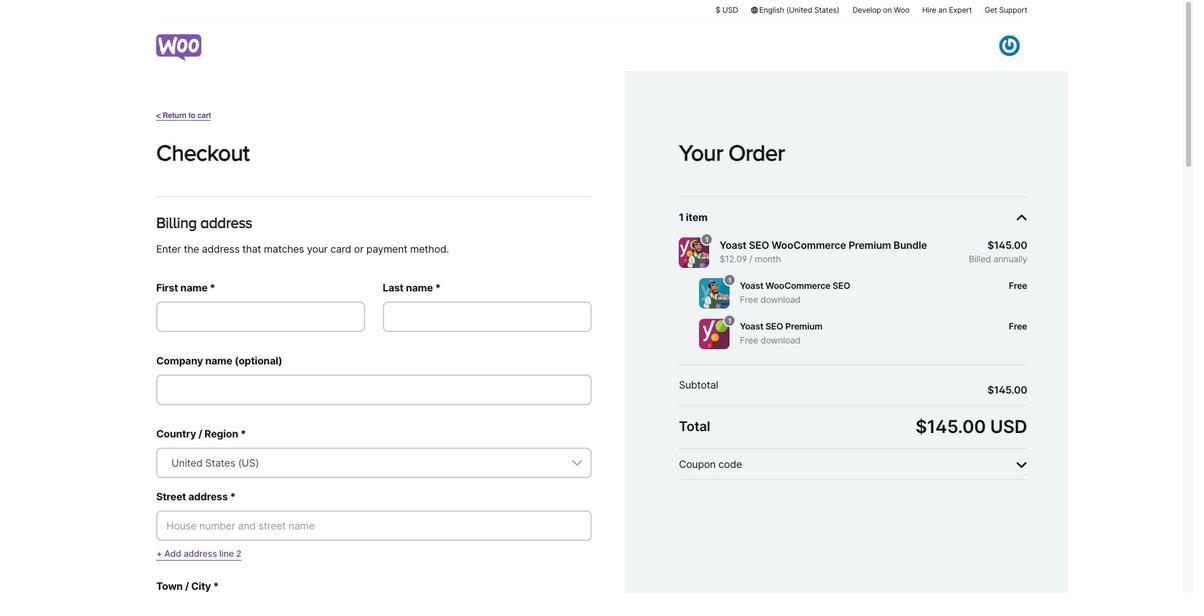 Task type: locate. For each thing, give the bounding box(es) containing it.
None text field
[[383, 302, 592, 332]]

Country / Region field
[[156, 448, 592, 478]]

order
[[729, 140, 785, 165]]

$ inside button
[[716, 5, 720, 15]]

/ left the region
[[198, 428, 202, 440]]

$ 145.00 usd
[[916, 416, 1028, 438]]

* right the region
[[241, 428, 246, 440]]

1 download from the top
[[761, 294, 801, 305]]

1 horizontal spatial usd
[[990, 416, 1028, 438]]

*
[[210, 282, 215, 294], [435, 282, 441, 294], [241, 428, 246, 440], [230, 491, 236, 503], [213, 580, 219, 593]]

usd down $ 145.00
[[990, 416, 1028, 438]]

1 horizontal spatial premium
[[849, 239, 891, 251]]

usd left english
[[723, 5, 738, 15]]

angle down image
[[1016, 459, 1028, 472]]

free download for seo
[[740, 334, 801, 345]]

states
[[205, 457, 235, 470]]

seo down yoast seo woocommerce premium bundle
[[833, 280, 851, 291]]

city
[[191, 580, 211, 593]]

House number and street name text field
[[156, 511, 592, 541]]

first name *
[[156, 282, 215, 294]]

1 inside dropdown button
[[679, 211, 684, 223]]

/ left city
[[185, 580, 189, 593]]

to
[[188, 111, 195, 120]]

method.
[[410, 243, 449, 256]]

* down method.
[[435, 282, 441, 294]]

checkout
[[156, 140, 249, 165]]

hire an expert link
[[922, 4, 972, 15]]

2 vertical spatial 145.00
[[927, 416, 986, 438]]

name for first
[[180, 282, 208, 294]]

town
[[156, 580, 183, 593]]

download
[[761, 294, 801, 305], [761, 334, 801, 345]]

coupon code
[[679, 458, 742, 470]]

download down "yoast woocommerce seo"
[[761, 294, 801, 305]]

/ for city
[[185, 580, 189, 593]]

yoast down $12.09  / month
[[740, 280, 764, 291]]

free
[[1009, 280, 1028, 291], [740, 294, 758, 305], [1009, 320, 1028, 331], [740, 334, 758, 345]]

street
[[156, 491, 186, 503]]

$ inside $ 145.00 billed annually
[[988, 239, 994, 251]]

yoast down "yoast woocommerce seo"
[[740, 320, 764, 331]]

total
[[679, 419, 710, 435]]

premium down "yoast woocommerce seo"
[[786, 320, 823, 331]]

2 vertical spatial seo
[[766, 320, 783, 331]]

address inside button
[[184, 548, 217, 559]]

or
[[354, 243, 364, 256]]

woocommerce
[[772, 239, 846, 251], [766, 280, 831, 291]]

+ add address line 2 button
[[156, 546, 241, 562]]

free download down "yoast woocommerce seo"
[[740, 294, 801, 305]]

company
[[156, 355, 203, 367]]

card
[[331, 243, 351, 256]]

first
[[156, 282, 178, 294]]

145.00
[[994, 239, 1028, 251], [994, 384, 1028, 396], [927, 416, 986, 438]]

usd
[[723, 5, 738, 15], [990, 416, 1028, 438]]

/
[[749, 253, 753, 264], [198, 428, 202, 440], [185, 580, 189, 593]]

name right first
[[180, 282, 208, 294]]

woocommerce up "yoast woocommerce seo"
[[772, 239, 846, 251]]

payment
[[366, 243, 407, 256]]

seo up month
[[749, 239, 769, 251]]

1
[[679, 211, 684, 223], [706, 235, 708, 243], [728, 276, 731, 284], [728, 317, 731, 324]]

get support
[[985, 5, 1028, 15]]

1 vertical spatial download
[[761, 334, 801, 345]]

1 vertical spatial 145.00
[[994, 384, 1028, 396]]

1 horizontal spatial /
[[198, 428, 202, 440]]

2 vertical spatial product icon image
[[699, 319, 730, 349]]

address
[[200, 214, 252, 231], [202, 243, 240, 256], [188, 491, 228, 503], [184, 548, 217, 559]]

1 vertical spatial usd
[[990, 416, 1028, 438]]

(us)
[[238, 457, 259, 470]]

0 horizontal spatial /
[[185, 580, 189, 593]]

yoast for yoast seo premium
[[740, 320, 764, 331]]

name right last
[[406, 282, 433, 294]]

product icon image for yoast seo woocommerce premium bundle
[[679, 237, 710, 268]]

woocommerce down month
[[766, 280, 831, 291]]

cart
[[197, 111, 211, 120]]

1 left item
[[679, 211, 684, 223]]

seo
[[749, 239, 769, 251], [833, 280, 851, 291], [766, 320, 783, 331]]

0 vertical spatial usd
[[723, 5, 738, 15]]

$
[[716, 5, 720, 15], [988, 239, 994, 251], [988, 384, 994, 396], [916, 416, 927, 438]]

1 vertical spatial /
[[198, 428, 202, 440]]

seo down "yoast woocommerce seo"
[[766, 320, 783, 331]]

street address *
[[156, 491, 236, 503]]

/ left month
[[749, 253, 753, 264]]

hire an expert
[[922, 5, 972, 15]]

premium
[[849, 239, 891, 251], [786, 320, 823, 331]]

premium down 1 item dropdown button
[[849, 239, 891, 251]]

yoast up the $12.09
[[720, 239, 747, 251]]

product icon image down the $12.09
[[699, 278, 730, 308]]

0 vertical spatial seo
[[749, 239, 769, 251]]

0 horizontal spatial usd
[[723, 5, 738, 15]]

2
[[236, 548, 241, 559]]

yoast for yoast seo woocommerce premium bundle
[[720, 239, 747, 251]]

add
[[164, 548, 181, 559]]

usd inside button
[[723, 5, 738, 15]]

last name *
[[383, 282, 441, 294]]

$ 145.00
[[988, 384, 1028, 396]]

0 vertical spatial 145.00
[[994, 239, 1028, 251]]

english (united states) button
[[751, 4, 840, 15]]

$ usd button
[[716, 4, 738, 15]]

bundle
[[894, 239, 927, 251]]

1 free download from the top
[[740, 294, 801, 305]]

0 vertical spatial yoast
[[720, 239, 747, 251]]

billing address
[[156, 214, 252, 231]]

1 vertical spatial yoast
[[740, 280, 764, 291]]

get support link
[[985, 4, 1028, 15]]

states)
[[814, 5, 840, 15]]

< return to cart
[[156, 111, 211, 120]]

0 horizontal spatial premium
[[786, 320, 823, 331]]

name
[[180, 282, 208, 294], [406, 282, 433, 294], [205, 355, 232, 367]]

* right city
[[213, 580, 219, 593]]

0 vertical spatial download
[[761, 294, 801, 305]]

2 horizontal spatial /
[[749, 253, 753, 264]]

1 down the $12.09
[[728, 276, 731, 284]]

yoast
[[720, 239, 747, 251], [740, 280, 764, 291], [740, 320, 764, 331]]

0 vertical spatial /
[[749, 253, 753, 264]]

product icon image down 1 item
[[679, 237, 710, 268]]

/ for region
[[198, 428, 202, 440]]

0 vertical spatial premium
[[849, 239, 891, 251]]

2 free download from the top
[[740, 334, 801, 345]]

2 download from the top
[[761, 334, 801, 345]]

1 item
[[679, 211, 708, 223]]

hire
[[922, 5, 937, 15]]

address left the line
[[184, 548, 217, 559]]

1 down item
[[706, 235, 708, 243]]

* right first
[[210, 282, 215, 294]]

seo for woocommerce
[[749, 239, 769, 251]]

product icon image for yoast seo premium
[[699, 319, 730, 349]]

free download for woocommerce
[[740, 294, 801, 305]]

2 vertical spatial yoast
[[740, 320, 764, 331]]

united states (us)
[[171, 457, 259, 470]]

0 vertical spatial product icon image
[[679, 237, 710, 268]]

1 vertical spatial free download
[[740, 334, 801, 345]]

month
[[755, 253, 781, 264]]

name right "company"
[[205, 355, 232, 367]]

product icon image up subtotal
[[699, 319, 730, 349]]

free download down yoast seo premium
[[740, 334, 801, 345]]

None text field
[[156, 302, 365, 332], [156, 375, 592, 405], [156, 302, 365, 332], [156, 375, 592, 405]]

download down yoast seo premium
[[761, 334, 801, 345]]

* down states
[[230, 491, 236, 503]]

$12.09  / month
[[720, 253, 781, 264]]

product icon image
[[679, 237, 710, 268], [699, 278, 730, 308], [699, 319, 730, 349]]

1 vertical spatial product icon image
[[699, 278, 730, 308]]

1 left yoast seo premium
[[728, 317, 731, 324]]

145.00 inside $ 145.00 billed annually
[[994, 239, 1028, 251]]

2 vertical spatial /
[[185, 580, 189, 593]]

0 vertical spatial free download
[[740, 294, 801, 305]]

return
[[163, 111, 186, 120]]

* for street address *
[[230, 491, 236, 503]]

1 vertical spatial premium
[[786, 320, 823, 331]]

matches
[[264, 243, 304, 256]]



Task type: describe. For each thing, give the bounding box(es) containing it.
+
[[156, 548, 162, 559]]

145.00 for usd
[[927, 416, 986, 438]]

$ for $ 145.00 billed annually
[[988, 239, 994, 251]]

address down 'united states (us)'
[[188, 491, 228, 503]]

united
[[171, 457, 203, 470]]

seo for premium
[[766, 320, 783, 331]]

subtotal
[[679, 379, 718, 391]]

woocommerce image
[[156, 34, 201, 61]]

billing
[[156, 214, 197, 231]]

yoast for yoast woocommerce seo
[[740, 280, 764, 291]]

country / region *
[[156, 428, 246, 440]]

english (united states)
[[759, 5, 840, 15]]

download for woocommerce
[[761, 294, 801, 305]]

your
[[307, 243, 328, 256]]

<
[[156, 111, 161, 120]]

english
[[759, 5, 785, 15]]

develop
[[853, 5, 881, 15]]

145.00 for billed
[[994, 239, 1028, 251]]

1 item button
[[679, 196, 1028, 237]]

code
[[719, 458, 742, 470]]

name for last
[[406, 282, 433, 294]]

$ 145.00 billed annually
[[969, 239, 1028, 264]]

billed
[[969, 253, 991, 264]]

1 for yoast woocommerce seo
[[728, 276, 731, 284]]

region
[[205, 428, 238, 440]]

$ for $ 145.00
[[988, 384, 994, 396]]

annually
[[994, 253, 1028, 264]]

company name (optional)
[[156, 355, 282, 367]]

$ usd
[[716, 5, 738, 15]]

yoast seo woocommerce premium bundle
[[720, 239, 927, 251]]

yoast woocommerce seo
[[740, 280, 851, 291]]

town / city *
[[156, 580, 219, 593]]

country
[[156, 428, 196, 440]]

$ for $ 145.00 usd
[[916, 416, 927, 438]]

on
[[883, 5, 892, 15]]

product icon image for yoast woocommerce seo
[[699, 278, 730, 308]]

enter
[[156, 243, 181, 256]]

address up that
[[200, 214, 252, 231]]

open account menu image
[[1000, 36, 1020, 56]]

item
[[686, 211, 708, 223]]

download for seo
[[761, 334, 801, 345]]

develop on woo
[[853, 5, 910, 15]]

1 for yoast seo woocommerce premium bundle
[[706, 235, 708, 243]]

last
[[383, 282, 404, 294]]

your order
[[679, 140, 785, 165]]

0 vertical spatial woocommerce
[[772, 239, 846, 251]]

$ for $ usd
[[716, 5, 720, 15]]

+ add address line 2
[[156, 548, 241, 559]]

coupon
[[679, 458, 716, 470]]

(optional)
[[235, 355, 282, 367]]

address right the
[[202, 243, 240, 256]]

(united
[[787, 5, 812, 15]]

yoast seo premium
[[740, 320, 823, 331]]

that
[[242, 243, 261, 256]]

get
[[985, 5, 997, 15]]

woo
[[894, 5, 910, 15]]

1 for yoast seo premium
[[728, 317, 731, 324]]

an
[[939, 5, 947, 15]]

angle down image
[[1016, 212, 1028, 222]]

* for last name *
[[435, 282, 441, 294]]

develop on woo link
[[853, 4, 910, 15]]

1 vertical spatial woocommerce
[[766, 280, 831, 291]]

your
[[679, 140, 723, 165]]

expert
[[949, 5, 972, 15]]

1 vertical spatial seo
[[833, 280, 851, 291]]

$12.09
[[720, 253, 747, 264]]

/ for month
[[749, 253, 753, 264]]

support
[[999, 5, 1028, 15]]

name for company
[[205, 355, 232, 367]]

* for first name *
[[210, 282, 215, 294]]

the
[[184, 243, 199, 256]]

United States (US) text field
[[166, 456, 582, 471]]

enter the address that matches your card or payment method.
[[156, 243, 449, 256]]

line
[[219, 548, 234, 559]]



Task type: vqa. For each thing, say whether or not it's contained in the screenshot.


